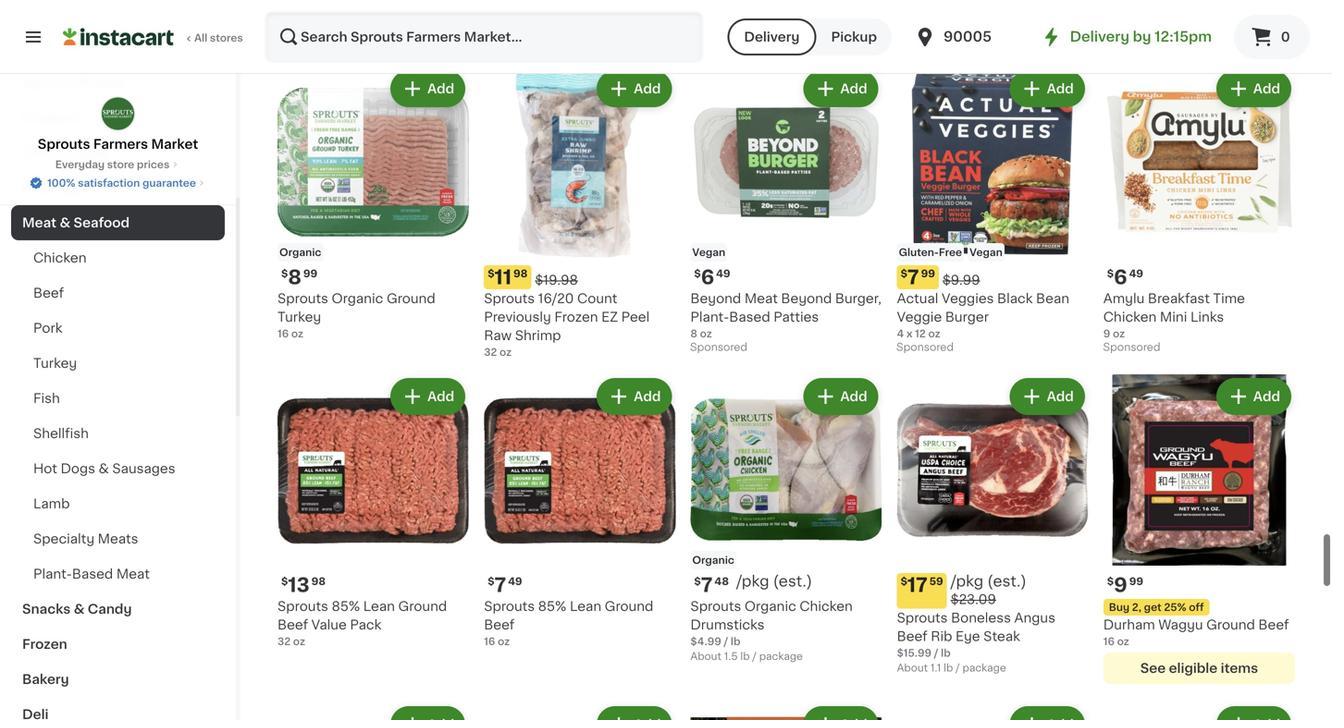 Task type: describe. For each thing, give the bounding box(es) containing it.
time
[[1214, 292, 1246, 305]]

shrimp inside 16/20 count ez peel previously frozen raw shrimp
[[484, 25, 530, 38]]

$6.99
[[691, 13, 721, 23]]

gluten-free vegan
[[899, 248, 1003, 258]]

16 inside sprouts 85% lean ground beef 16 oz
[[484, 637, 495, 648]]

eye
[[956, 631, 981, 644]]

9 inside amylu breakfast time chicken mini links 9 oz
[[1104, 329, 1111, 339]]

frozen link
[[11, 627, 225, 663]]

frozen inside 16/20 count ez peel previously frozen raw shrimp
[[555, 6, 598, 19]]

burger,
[[836, 292, 882, 305]]

chicken link
[[11, 241, 225, 276]]

99 for 9
[[1130, 577, 1144, 587]]

sprouts organic chicken drumsticks $4.99 / lb about 1.5 lb / package
[[691, 601, 853, 662]]

0 horizontal spatial meat
[[22, 217, 56, 230]]

$ 7 49
[[488, 576, 523, 596]]

amylu
[[1104, 292, 1145, 305]]

100% inside sprouts 100% angus grass- fed boneless ribeye steak $23.39 / lb about 0.67 lb each
[[1158, 0, 1193, 1]]

100% inside button
[[47, 178, 75, 188]]

plant-based meat
[[33, 568, 150, 581]]

85% for 7
[[538, 601, 567, 614]]

instacart logo image
[[63, 26, 174, 48]]

meat & seafood link
[[11, 205, 225, 241]]

mini
[[1160, 311, 1188, 324]]

13
[[288, 576, 310, 596]]

x
[[907, 329, 913, 339]]

$ inside $ 8 99
[[281, 269, 288, 279]]

100% satisfaction guarantee
[[47, 178, 196, 188]]

beyond meat beyond burger, plant-based patties 8 oz
[[691, 292, 882, 339]]

ez inside 16/20 count ez peel previously frozen raw shrimp
[[567, 0, 583, 1]]

0 button
[[1235, 15, 1310, 59]]

ez inside $ 11 98 $19.98 sprouts 16/20 count previously frozen ez peel raw shrimp 32 oz
[[602, 311, 618, 324]]

everyday store prices
[[55, 160, 170, 170]]

service type group
[[728, 19, 892, 56]]

/ right 1.5
[[753, 652, 757, 662]]

meat inside beyond meat beyond burger, plant-based patties 8 oz
[[745, 292, 778, 305]]

49 for beyond
[[716, 269, 731, 279]]

package inside $6.99 / lb about 1.3 lb / package
[[759, 28, 803, 38]]

48
[[715, 577, 729, 587]]

lb down rib
[[941, 649, 951, 659]]

6 for amylu breakfast time chicken mini links
[[1114, 268, 1128, 287]]

pork
[[33, 322, 62, 335]]

/ right 1.1
[[956, 664, 960, 674]]

specialty
[[33, 533, 95, 546]]

$ inside $ 9 99
[[1108, 577, 1114, 587]]

actual
[[897, 292, 939, 305]]

market
[[151, 138, 198, 151]]

oz inside beyond meat beyond burger, plant-based patties 8 oz
[[700, 329, 712, 339]]

$7.48 per package (estimated) element
[[691, 574, 883, 598]]

$ inside $ 7 48 /pkg (est.)
[[694, 577, 701, 587]]

see
[[1141, 663, 1166, 676]]

beef inside the sprouts 85% lean ground beef value pack 32 oz
[[278, 619, 308, 632]]

buy
[[1109, 603, 1130, 613]]

grass-
[[1241, 0, 1284, 1]]

98 for 13
[[312, 577, 326, 587]]

wagyu
[[1159, 619, 1204, 632]]

0
[[1282, 31, 1291, 43]]

previously inside 16/20 count ez peel previously frozen raw shrimp
[[484, 6, 551, 19]]

lamb link
[[11, 487, 225, 522]]

25%
[[1165, 603, 1187, 613]]

/ up 1.3
[[724, 13, 728, 23]]

99 for 7
[[921, 269, 936, 279]]

eggs
[[75, 146, 109, 159]]

candy
[[88, 603, 132, 616]]

off
[[1189, 603, 1205, 613]]

$23.09
[[951, 594, 997, 607]]

$ 6 49 for beyond
[[694, 268, 731, 287]]

$ 13 98
[[281, 576, 326, 596]]

16 inside sprouts organic ground turkey 16 oz
[[278, 329, 289, 339]]

7 for actual veggies black bean veggie burger
[[908, 268, 920, 287]]

sprouts for sprouts organic chicken drumsticks $4.99 / lb about 1.5 lb / package
[[691, 601, 742, 614]]

sprouts for sprouts 85% lean ground beef 16 oz
[[484, 601, 535, 614]]

1 vertical spatial turkey
[[33, 357, 77, 370]]

sprouts 100% angus grass- fed boneless ribeye steak $23.39 / lb about 0.67 lb each
[[1104, 0, 1284, 49]]

meat & seafood
[[22, 217, 130, 230]]

product group containing 11
[[484, 66, 676, 360]]

based inside beyond meat beyond burger, plant-based patties 8 oz
[[730, 311, 771, 324]]

pickup button
[[817, 19, 892, 56]]

lean for 7
[[570, 601, 602, 614]]

beverages link
[[11, 170, 225, 205]]

sausages
[[112, 463, 175, 476]]

lb right 1.5
[[741, 652, 750, 662]]

dairy
[[22, 146, 58, 159]]

pickup
[[831, 31, 877, 43]]

pack
[[350, 619, 382, 632]]

6 for beyond meat beyond burger, plant-based patties
[[701, 268, 715, 287]]

0 horizontal spatial based
[[72, 568, 113, 581]]

package inside sprouts organic chicken drumsticks $4.99 / lb about 1.5 lb / package
[[760, 652, 803, 662]]

ground inside sprouts organic ground turkey 16 oz
[[387, 292, 436, 305]]

$ 7 99 $9.99 actual veggies black bean veggie burger 4 x 12 oz
[[897, 268, 1070, 339]]

1.3
[[724, 28, 738, 38]]

Search field
[[267, 13, 702, 61]]

veggie
[[897, 311, 942, 324]]

patties
[[774, 311, 819, 324]]

2 vertical spatial meat
[[116, 568, 150, 581]]

& for eggs
[[61, 146, 72, 159]]

90005 button
[[914, 11, 1025, 63]]

farmers
[[93, 138, 148, 151]]

lb right 1.1
[[944, 664, 954, 674]]

$23.39
[[1104, 24, 1140, 35]]

16 inside durham wagyu ground beef 16 oz
[[1104, 637, 1115, 648]]

49 for amylu
[[1130, 269, 1144, 279]]

hot
[[33, 463, 57, 476]]

boneless inside $ 17 59 /pkg (est.) $23.09 sprouts boneless angus beef rib eye steak $15.99 / lb about 1.1 lb / package
[[951, 612, 1012, 625]]

burger
[[946, 311, 989, 324]]

delivery by 12:15pm
[[1070, 30, 1212, 43]]

/ up 1.1
[[934, 649, 939, 659]]

store
[[107, 160, 134, 170]]

beef inside $ 17 59 /pkg (est.) $23.09 sprouts boneless angus beef rib eye steak $15.99 / lb about 1.1 lb / package
[[897, 631, 928, 644]]

raw inside 16/20 count ez peel previously frozen raw shrimp
[[602, 6, 629, 19]]

about inside $6.99 / lb about 1.3 lb / package
[[691, 28, 722, 38]]

2 vegan from the left
[[970, 248, 1003, 258]]

package inside $ 17 59 /pkg (est.) $23.09 sprouts boneless angus beef rib eye steak $15.99 / lb about 1.1 lb / package
[[963, 664, 1007, 674]]

lb right 1.3
[[741, 28, 750, 38]]

sprouts 85% lean ground beef 16 oz
[[484, 601, 654, 648]]

sprouts brands link
[[11, 65, 225, 100]]

8 inside beyond meat beyond burger, plant-based patties 8 oz
[[691, 329, 698, 339]]

49 for sprouts
[[508, 577, 523, 587]]

oz inside sprouts 85% lean ground beef 16 oz
[[498, 637, 510, 648]]

plant- inside beyond meat beyond burger, plant-based patties 8 oz
[[691, 311, 730, 324]]

delivery by 12:15pm link
[[1041, 26, 1212, 48]]

sprouts for sprouts 85% lean ground beef value pack 32 oz
[[278, 601, 328, 614]]

delivery for delivery by 12:15pm
[[1070, 30, 1130, 43]]

$ 6 49 for amylu
[[1108, 268, 1144, 287]]

59
[[930, 577, 944, 587]]

sprouts 85% lean ground beef value pack 32 oz
[[278, 601, 447, 648]]

$ inside $ 7 99 $9.99 actual veggies black bean veggie burger 4 x 12 oz
[[901, 269, 908, 279]]

organic inside sprouts organic ground turkey 16 oz
[[332, 292, 384, 305]]

specialty meats
[[33, 533, 138, 546]]

product group containing 8
[[278, 66, 469, 341]]

$ 8 99
[[281, 268, 318, 287]]

17
[[908, 576, 928, 596]]

delivery for delivery
[[744, 31, 800, 43]]

rib
[[931, 631, 953, 644]]

$ 9 99
[[1108, 576, 1144, 596]]

$ inside $ 13 98
[[281, 577, 288, 587]]

chicken inside chicken link
[[33, 252, 87, 265]]

$ 17 59 /pkg (est.) $23.09 sprouts boneless angus beef rib eye steak $15.99 / lb about 1.1 lb / package
[[897, 575, 1056, 674]]

/ inside sprouts 100% angus grass- fed boneless ribeye steak $23.39 / lb about 0.67 lb each
[[1143, 24, 1147, 35]]

sprouts inside $ 17 59 /pkg (est.) $23.09 sprouts boneless angus beef rib eye steak $15.99 / lb about 1.1 lb / package
[[897, 612, 948, 625]]

dairy & eggs
[[22, 146, 109, 159]]

sprouts farmers market link
[[38, 96, 198, 154]]

7 inside $ 7 48 /pkg (est.)
[[701, 576, 713, 596]]

(est.) for 7
[[773, 575, 813, 590]]

$ 7 48 /pkg (est.)
[[694, 575, 813, 596]]

get
[[1145, 603, 1162, 613]]

100% satisfaction guarantee button
[[29, 172, 207, 191]]

beef inside durham wagyu ground beef 16 oz
[[1259, 619, 1290, 632]]

all stores
[[194, 33, 243, 43]]

fish
[[33, 392, 60, 405]]

all
[[194, 33, 208, 43]]

sprouts for sprouts farmers market
[[38, 138, 90, 151]]

boneless inside sprouts 100% angus grass- fed boneless ribeye steak $23.39 / lb about 0.67 lb each
[[1132, 6, 1192, 19]]

all stores link
[[63, 11, 244, 63]]

raw inside $ 11 98 $19.98 sprouts 16/20 count previously frozen ez peel raw shrimp 32 oz
[[484, 329, 512, 342]]

16/20 inside $ 11 98 $19.98 sprouts 16/20 count previously frozen ez peel raw shrimp 32 oz
[[538, 292, 574, 305]]

sprouts brands
[[22, 76, 125, 89]]

90005
[[944, 30, 992, 43]]

amylu breakfast time chicken mini links 9 oz
[[1104, 292, 1246, 339]]

$7.99 original price: $9.99 element
[[897, 266, 1089, 290]]

oz inside durham wagyu ground beef 16 oz
[[1118, 637, 1130, 648]]

sprouts for sprouts brands
[[22, 76, 75, 89]]

99 for 8
[[303, 269, 318, 279]]

$4.99
[[691, 637, 722, 648]]



Task type: locate. For each thing, give the bounding box(es) containing it.
2 vertical spatial package
[[963, 664, 1007, 674]]

1 horizontal spatial steak
[[1244, 6, 1281, 19]]

1 vertical spatial angus
[[1015, 612, 1056, 625]]

99
[[303, 269, 318, 279], [921, 269, 936, 279], [1130, 577, 1144, 587]]

snacks & candy link
[[11, 592, 225, 627]]

0 vertical spatial 9
[[1104, 329, 1111, 339]]

0 vertical spatial count
[[523, 0, 564, 1]]

package right 1.5
[[760, 652, 803, 662]]

organic
[[279, 248, 322, 258], [332, 292, 384, 305], [693, 556, 735, 566], [745, 601, 797, 614]]

add
[[428, 82, 455, 95], [634, 82, 661, 95], [841, 82, 868, 95], [1047, 82, 1074, 95], [1254, 82, 1281, 95], [428, 391, 455, 404], [634, 391, 661, 404], [841, 391, 868, 404], [1047, 391, 1074, 404], [1254, 391, 1281, 404]]

oz inside amylu breakfast time chicken mini links 9 oz
[[1113, 329, 1126, 339]]

0 horizontal spatial 6
[[701, 268, 715, 287]]

ez
[[567, 0, 583, 1], [602, 311, 618, 324]]

sponsored badge image
[[691, 343, 747, 354], [897, 343, 953, 354], [1104, 343, 1160, 354]]

shrimp inside $ 11 98 $19.98 sprouts 16/20 count previously frozen ez peel raw shrimp 32 oz
[[515, 329, 561, 342]]

frozen
[[555, 6, 598, 19], [555, 311, 598, 324], [22, 639, 67, 652]]

& down beverages
[[60, 217, 70, 230]]

1 horizontal spatial turkey
[[278, 311, 321, 324]]

1 horizontal spatial based
[[730, 311, 771, 324]]

1 vertical spatial 100%
[[47, 178, 75, 188]]

stores
[[210, 33, 243, 43]]

6
[[701, 268, 715, 287], [1114, 268, 1128, 287]]

2 16 oz button from the left
[[897, 0, 1089, 44]]

2 horizontal spatial sponsored badge image
[[1104, 343, 1160, 354]]

ground inside durham wagyu ground beef 16 oz
[[1207, 619, 1256, 632]]

product group containing 17
[[897, 375, 1089, 676]]

/
[[724, 13, 728, 23], [1143, 24, 1147, 35], [753, 28, 757, 38], [724, 637, 729, 648], [934, 649, 939, 659], [753, 652, 757, 662], [956, 664, 960, 674]]

each
[[1174, 39, 1199, 49]]

98 for 11
[[514, 269, 528, 279]]

0 horizontal spatial 16 oz button
[[278, 0, 469, 25]]

everyday
[[55, 160, 105, 170]]

0 vertical spatial package
[[759, 28, 803, 38]]

2 (est.) from the left
[[988, 575, 1027, 590]]

chicken down $7.48 per package (estimated) element
[[800, 601, 853, 614]]

0 horizontal spatial delivery
[[744, 31, 800, 43]]

3 sponsored badge image from the left
[[1104, 343, 1160, 354]]

about down $15.99
[[897, 664, 928, 674]]

4
[[897, 329, 904, 339]]

1 vertical spatial based
[[72, 568, 113, 581]]

16 oz
[[278, 13, 304, 23], [897, 31, 923, 42]]

0 vertical spatial ez
[[567, 0, 583, 1]]

organic inside sprouts organic chicken drumsticks $4.99 / lb about 1.5 lb / package
[[745, 601, 797, 614]]

1 vertical spatial ez
[[602, 311, 618, 324]]

$17.59 per package (estimated) original price: $23.09 element
[[897, 574, 1089, 610]]

100%
[[1158, 0, 1193, 1], [47, 178, 75, 188]]

0 vertical spatial turkey
[[278, 311, 321, 324]]

0 horizontal spatial steak
[[984, 631, 1021, 644]]

oz inside $ 11 98 $19.98 sprouts 16/20 count previously frozen ez peel raw shrimp 32 oz
[[500, 348, 512, 358]]

ground inside the sprouts 85% lean ground beef value pack 32 oz
[[398, 601, 447, 614]]

1 vertical spatial boneless
[[951, 612, 1012, 625]]

1 vertical spatial frozen
[[555, 311, 598, 324]]

0 vertical spatial 8
[[288, 268, 302, 287]]

sponsored badge image down beyond meat beyond burger, plant-based patties 8 oz
[[691, 343, 747, 354]]

chicken down amylu
[[1104, 311, 1157, 324]]

0 horizontal spatial 9
[[1104, 329, 1111, 339]]

angus up ribeye
[[1196, 0, 1237, 1]]

100% down everyday
[[47, 178, 75, 188]]

sprouts up rib
[[897, 612, 948, 625]]

meat down beverages
[[22, 217, 56, 230]]

/pkg for 7
[[737, 575, 770, 590]]

meat down meats
[[116, 568, 150, 581]]

2 horizontal spatial 99
[[1130, 577, 1144, 587]]

sprouts inside sprouts organic ground turkey 16 oz
[[278, 292, 328, 305]]

(est.) up $23.09
[[988, 575, 1027, 590]]

1 vertical spatial shrimp
[[515, 329, 561, 342]]

about down $6.99
[[691, 28, 722, 38]]

1 $ 6 49 from the left
[[694, 268, 731, 287]]

1 vertical spatial raw
[[484, 329, 512, 342]]

frozen inside $ 11 98 $19.98 sprouts 16/20 count previously frozen ez peel raw shrimp 32 oz
[[555, 311, 598, 324]]

49 up beyond meat beyond burger, plant-based patties 8 oz
[[716, 269, 731, 279]]

& for candy
[[74, 603, 85, 616]]

dairy & eggs link
[[11, 135, 225, 170]]

(est.) inside $ 17 59 /pkg (est.) $23.09 sprouts boneless angus beef rib eye steak $15.99 / lb about 1.1 lb / package
[[988, 575, 1027, 590]]

1 vegan from the left
[[693, 248, 726, 258]]

32 down 13
[[278, 637, 291, 648]]

99 inside $ 9 99
[[1130, 577, 1144, 587]]

turkey link
[[11, 346, 225, 381]]

32
[[484, 348, 497, 358], [278, 637, 291, 648]]

1 sponsored badge image from the left
[[691, 343, 747, 354]]

1 vertical spatial plant-
[[33, 568, 72, 581]]

1 horizontal spatial $ 6 49
[[1108, 268, 1144, 287]]

6 up amylu
[[1114, 268, 1128, 287]]

1 vertical spatial 16/20
[[538, 292, 574, 305]]

0 horizontal spatial 7
[[495, 576, 506, 596]]

1 vertical spatial peel
[[622, 311, 650, 324]]

sprouts inside sprouts 85% lean ground beef 16 oz
[[484, 601, 535, 614]]

0 vertical spatial chicken
[[33, 252, 87, 265]]

sprouts inside the sprouts 85% lean ground beef value pack 32 oz
[[278, 601, 328, 614]]

1 horizontal spatial ez
[[602, 311, 618, 324]]

& left candy
[[74, 603, 85, 616]]

1 (est.) from the left
[[773, 575, 813, 590]]

32 inside $ 11 98 $19.98 sprouts 16/20 count previously frozen ez peel raw shrimp 32 oz
[[484, 348, 497, 358]]

1 horizontal spatial 16/20
[[538, 292, 574, 305]]

0 horizontal spatial 8
[[288, 268, 302, 287]]

sprouts inside $ 11 98 $19.98 sprouts 16/20 count previously frozen ez peel raw shrimp 32 oz
[[484, 292, 535, 305]]

product group containing 9
[[1104, 375, 1296, 685]]

pork link
[[11, 311, 225, 346]]

sprouts up "fed"
[[1104, 0, 1155, 1]]

1 horizontal spatial 32
[[484, 348, 497, 358]]

sprouts for sprouts 100% angus grass- fed boneless ribeye steak $23.39 / lb about 0.67 lb each
[[1104, 0, 1155, 1]]

prices
[[137, 160, 170, 170]]

2,
[[1133, 603, 1142, 613]]

lb right 0.67
[[1162, 39, 1172, 49]]

1 horizontal spatial 7
[[701, 576, 713, 596]]

$11.98 original price: $19.98 element
[[484, 266, 676, 290]]

98 inside $ 13 98
[[312, 577, 326, 587]]

peel
[[587, 0, 615, 1], [622, 311, 650, 324]]

2 horizontal spatial 7
[[908, 268, 920, 287]]

1 horizontal spatial 99
[[921, 269, 936, 279]]

about down $23.39
[[1104, 39, 1135, 49]]

49 inside $ 7 49
[[508, 577, 523, 587]]

lean inside the sprouts 85% lean ground beef value pack 32 oz
[[363, 601, 395, 614]]

1 horizontal spatial 49
[[716, 269, 731, 279]]

steak right eye
[[984, 631, 1021, 644]]

$ inside $ 11 98 $19.98 sprouts 16/20 count previously frozen ez peel raw shrimp 32 oz
[[488, 269, 495, 279]]

everyday store prices link
[[55, 157, 181, 172]]

85% for 13
[[332, 601, 360, 614]]

16/20 count ez peel previously frozen raw shrimp button
[[484, 0, 676, 41]]

16/20 count ez peel previously frozen raw shrimp
[[484, 0, 629, 38]]

eligible
[[1169, 663, 1218, 676]]

0 horizontal spatial 32
[[278, 637, 291, 648]]

$ 11 98 $19.98 sprouts 16/20 count previously frozen ez peel raw shrimp 32 oz
[[484, 268, 650, 358]]

boneless
[[1132, 6, 1192, 19], [951, 612, 1012, 625]]

fish link
[[11, 381, 225, 416]]

turkey inside sprouts organic ground turkey 16 oz
[[278, 311, 321, 324]]

0 horizontal spatial 99
[[303, 269, 318, 279]]

based down "specialty meats"
[[72, 568, 113, 581]]

ground inside sprouts 85% lean ground beef 16 oz
[[605, 601, 654, 614]]

by
[[1133, 30, 1152, 43]]

7 for 7
[[495, 576, 506, 596]]

0 horizontal spatial 49
[[508, 577, 523, 587]]

lean for 13
[[363, 601, 395, 614]]

0 horizontal spatial chicken
[[33, 252, 87, 265]]

/ up 1.5
[[724, 637, 729, 648]]

turkey
[[278, 311, 321, 324], [33, 357, 77, 370]]

$6.99 / lb about 1.3 lb / package
[[691, 13, 803, 38]]

1 vertical spatial 16 oz
[[897, 31, 923, 42]]

9
[[1104, 329, 1111, 339], [1114, 576, 1128, 596]]

0 horizontal spatial peel
[[587, 0, 615, 1]]

7 up "actual"
[[908, 268, 920, 287]]

0 horizontal spatial count
[[523, 0, 564, 1]]

49 up sprouts 85% lean ground beef 16 oz
[[508, 577, 523, 587]]

sprouts organic ground turkey 16 oz
[[278, 292, 436, 339]]

durham wagyu ground beef 16 oz
[[1104, 619, 1290, 648]]

1.5
[[724, 652, 738, 662]]

sponsored badge image for breakfast
[[1104, 343, 1160, 354]]

99 inside $ 8 99
[[303, 269, 318, 279]]

sprouts inside sprouts organic chicken drumsticks $4.99 / lb about 1.5 lb / package
[[691, 601, 742, 614]]

buy 2, get 25% off
[[1109, 603, 1205, 613]]

2 vertical spatial chicken
[[800, 601, 853, 614]]

sprouts down $ 8 99
[[278, 292, 328, 305]]

/pkg right 48
[[737, 575, 770, 590]]

0 horizontal spatial raw
[[484, 329, 512, 342]]

& up everyday
[[61, 146, 72, 159]]

beef up see eligible items button at right
[[1259, 619, 1290, 632]]

0 vertical spatial boneless
[[1132, 6, 1192, 19]]

16/20 inside 16/20 count ez peel previously frozen raw shrimp
[[484, 0, 520, 1]]

0 vertical spatial previously
[[484, 6, 551, 19]]

$15.99
[[897, 649, 932, 659]]

sponsored badge image for meat
[[691, 343, 747, 354]]

(est.) up sprouts organic chicken drumsticks $4.99 / lb about 1.5 lb / package
[[773, 575, 813, 590]]

99 down 'gluten-'
[[921, 269, 936, 279]]

1 horizontal spatial peel
[[622, 311, 650, 324]]

0 horizontal spatial 98
[[312, 577, 326, 587]]

6 up beyond meat beyond burger, plant-based patties 8 oz
[[701, 268, 715, 287]]

chicken inside amylu breakfast time chicken mini links 9 oz
[[1104, 311, 1157, 324]]

breakfast
[[1148, 292, 1210, 305]]

$ 6 49 up amylu
[[1108, 268, 1144, 287]]

& for seafood
[[60, 217, 70, 230]]

package down eye
[[963, 664, 1007, 674]]

about down $4.99
[[691, 652, 722, 662]]

specialty meats link
[[11, 522, 225, 557]]

value
[[312, 619, 347, 632]]

delivery right 1.3
[[744, 31, 800, 43]]

oz inside sprouts organic ground turkey 16 oz
[[291, 329, 304, 339]]

$19.98
[[535, 274, 578, 287]]

count inside $ 11 98 $19.98 sprouts 16/20 count previously frozen ez peel raw shrimp 32 oz
[[578, 292, 618, 305]]

7 left 48
[[701, 576, 713, 596]]

lb up 0.67
[[1150, 24, 1159, 35]]

2 previously from the top
[[484, 311, 551, 324]]

99 up 2,
[[1130, 577, 1144, 587]]

product group containing 13
[[278, 375, 469, 650]]

angus inside $ 17 59 /pkg (est.) $23.09 sprouts boneless angus beef rib eye steak $15.99 / lb about 1.1 lb / package
[[1015, 612, 1056, 625]]

None search field
[[265, 11, 704, 63]]

sprouts down '11'
[[484, 292, 535, 305]]

32 inside the sprouts 85% lean ground beef value pack 32 oz
[[278, 637, 291, 648]]

1 horizontal spatial sponsored badge image
[[897, 343, 953, 354]]

1 horizontal spatial 16 oz button
[[897, 0, 1089, 44]]

0 horizontal spatial /pkg
[[737, 575, 770, 590]]

frozen inside 'link'
[[22, 639, 67, 652]]

85%
[[332, 601, 360, 614], [538, 601, 567, 614]]

angus inside sprouts 100% angus grass- fed boneless ribeye steak $23.39 / lb about 0.67 lb each
[[1196, 0, 1237, 1]]

0 vertical spatial 98
[[514, 269, 528, 279]]

2 /pkg from the left
[[951, 575, 984, 590]]

(est.) for 17
[[988, 575, 1027, 590]]

about inside sprouts organic chicken drumsticks $4.99 / lb about 1.5 lb / package
[[691, 652, 722, 662]]

7 inside $ 7 99 $9.99 actual veggies black bean veggie burger 4 x 12 oz
[[908, 268, 920, 287]]

sponsored badge image for 7
[[897, 343, 953, 354]]

chicken down the meat & seafood
[[33, 252, 87, 265]]

sponsored badge image down amylu
[[1104, 343, 1160, 354]]

sprouts inside sprouts brands "link"
[[22, 76, 75, 89]]

beverages
[[22, 181, 93, 194]]

0 vertical spatial shrimp
[[484, 25, 530, 38]]

9 inside "product" group
[[1114, 576, 1128, 596]]

/pkg for 17
[[951, 575, 984, 590]]

98 right '11'
[[514, 269, 528, 279]]

0 horizontal spatial 16 oz
[[278, 13, 304, 23]]

1 vertical spatial previously
[[484, 311, 551, 324]]

98 inside $ 11 98 $19.98 sprouts 16/20 count previously frozen ez peel raw shrimp 32 oz
[[514, 269, 528, 279]]

1 vertical spatial 8
[[691, 329, 698, 339]]

85% inside the sprouts 85% lean ground beef value pack 32 oz
[[332, 601, 360, 614]]

0 horizontal spatial turkey
[[33, 357, 77, 370]]

sprouts inside sprouts 100% angus grass- fed boneless ribeye steak $23.39 / lb about 0.67 lb each
[[1104, 0, 1155, 1]]

1 beyond from the left
[[691, 292, 742, 305]]

1 horizontal spatial raw
[[602, 6, 629, 19]]

100% up the 12:15pm
[[1158, 0, 1193, 1]]

boneless up by on the top of the page
[[1132, 6, 1192, 19]]

package
[[759, 28, 803, 38], [760, 652, 803, 662], [963, 664, 1007, 674]]

beef up pork on the left
[[33, 287, 64, 300]]

49 up amylu
[[1130, 269, 1144, 279]]

0 vertical spatial based
[[730, 311, 771, 324]]

turkey down pork on the left
[[33, 357, 77, 370]]

links
[[1191, 311, 1225, 324]]

9 up buy
[[1114, 576, 1128, 596]]

1 horizontal spatial 98
[[514, 269, 528, 279]]

lean
[[363, 601, 395, 614], [570, 601, 602, 614]]

beef up $15.99
[[897, 631, 928, 644]]

steak down 'grass-'
[[1244, 6, 1281, 19]]

hot dogs & sausages link
[[11, 452, 225, 487]]

dogs
[[61, 463, 95, 476]]

2 85% from the left
[[538, 601, 567, 614]]

fed
[[1104, 6, 1129, 19]]

items
[[1221, 663, 1259, 676]]

2 lean from the left
[[570, 601, 602, 614]]

0 horizontal spatial 100%
[[47, 178, 75, 188]]

delivery inside button
[[744, 31, 800, 43]]

1 vertical spatial package
[[760, 652, 803, 662]]

see eligible items
[[1141, 663, 1259, 676]]

0 vertical spatial steak
[[1244, 6, 1281, 19]]

plant- left 'patties'
[[691, 311, 730, 324]]

0 horizontal spatial 16/20
[[484, 0, 520, 1]]

product group
[[278, 66, 469, 341], [484, 66, 676, 360], [691, 66, 883, 358], [897, 66, 1089, 358], [1104, 66, 1296, 358], [278, 375, 469, 650], [484, 375, 676, 650], [691, 375, 883, 665], [897, 375, 1089, 676], [1104, 375, 1296, 685], [278, 704, 469, 721], [484, 704, 676, 721], [691, 704, 883, 721], [897, 704, 1089, 721], [1104, 704, 1296, 721]]

1 horizontal spatial beyond
[[782, 292, 832, 305]]

beef inside sprouts 85% lean ground beef 16 oz
[[484, 619, 515, 632]]

turkey down $ 8 99
[[278, 311, 321, 324]]

lb up 1.3
[[731, 13, 740, 23]]

16 oz button
[[278, 0, 469, 25], [897, 0, 1089, 44]]

1 16 oz button from the left
[[278, 0, 469, 25]]

1 horizontal spatial (est.)
[[988, 575, 1027, 590]]

2 6 from the left
[[1114, 268, 1128, 287]]

steak inside $ 17 59 /pkg (est.) $23.09 sprouts boneless angus beef rib eye steak $15.99 / lb about 1.1 lb / package
[[984, 631, 1021, 644]]

beef link
[[11, 276, 225, 311]]

& right dogs
[[99, 463, 109, 476]]

1 horizontal spatial delivery
[[1070, 30, 1130, 43]]

durham
[[1104, 619, 1156, 632]]

0 horizontal spatial plant-
[[33, 568, 72, 581]]

$ inside $ 7 49
[[488, 577, 495, 587]]

1 85% from the left
[[332, 601, 360, 614]]

raw
[[602, 6, 629, 19], [484, 329, 512, 342]]

lean inside sprouts 85% lean ground beef 16 oz
[[570, 601, 602, 614]]

sprouts up drumsticks
[[691, 601, 742, 614]]

1 horizontal spatial 100%
[[1158, 0, 1193, 1]]

1 horizontal spatial vegan
[[970, 248, 1003, 258]]

1 horizontal spatial 6
[[1114, 268, 1128, 287]]

(est.) inside $ 7 48 /pkg (est.)
[[773, 575, 813, 590]]

about inside $ 17 59 /pkg (est.) $23.09 sprouts boneless angus beef rib eye steak $15.99 / lb about 1.1 lb / package
[[897, 664, 928, 674]]

beef left the value
[[278, 619, 308, 632]]

16/20 down $19.98
[[538, 292, 574, 305]]

1 /pkg from the left
[[737, 575, 770, 590]]

about inside sprouts 100% angus grass- fed boneless ribeye steak $23.39 / lb about 0.67 lb each
[[1104, 39, 1135, 49]]

0 horizontal spatial ez
[[567, 0, 583, 1]]

boneless down $23.09
[[951, 612, 1012, 625]]

$ 6 49 up beyond meat beyond burger, plant-based patties 8 oz
[[694, 268, 731, 287]]

1 horizontal spatial /pkg
[[951, 575, 984, 590]]

produce link
[[11, 100, 225, 135]]

1 horizontal spatial meat
[[116, 568, 150, 581]]

/pkg inside $ 7 48 /pkg (est.)
[[737, 575, 770, 590]]

0 vertical spatial meat
[[22, 217, 56, 230]]

sprouts farmers market logo image
[[100, 96, 136, 131]]

/ right 1.3
[[753, 28, 757, 38]]

sponsored badge image down 12
[[897, 343, 953, 354]]

/pkg up $23.09
[[951, 575, 984, 590]]

peel inside 16/20 count ez peel previously frozen raw shrimp
[[587, 0, 615, 1]]

0 horizontal spatial beyond
[[691, 292, 742, 305]]

98 right 13
[[312, 577, 326, 587]]

raw left $6.99
[[602, 6, 629, 19]]

ribeye
[[1195, 6, 1241, 19]]

raw down '11'
[[484, 329, 512, 342]]

1 previously from the top
[[484, 6, 551, 19]]

98
[[514, 269, 528, 279], [312, 577, 326, 587]]

angus
[[1196, 0, 1237, 1], [1015, 612, 1056, 625]]

0 horizontal spatial (est.)
[[773, 575, 813, 590]]

1 vertical spatial chicken
[[1104, 311, 1157, 324]]

1 horizontal spatial 16 oz
[[897, 31, 923, 42]]

delivery down "fed"
[[1070, 30, 1130, 43]]

1 lean from the left
[[363, 601, 395, 614]]

$ inside $ 17 59 /pkg (est.) $23.09 sprouts boneless angus beef rib eye steak $15.99 / lb about 1.1 lb / package
[[901, 577, 908, 587]]

steak inside sprouts 100% angus grass- fed boneless ribeye steak $23.39 / lb about 0.67 lb each
[[1244, 6, 1281, 19]]

chicken inside sprouts organic chicken drumsticks $4.99 / lb about 1.5 lb / package
[[800, 601, 853, 614]]

32 down '11'
[[484, 348, 497, 358]]

16/20
[[484, 0, 520, 1], [538, 292, 574, 305]]

0 vertical spatial 16 oz
[[278, 13, 304, 23]]

sprouts down $ 7 49
[[484, 601, 535, 614]]

count up search field
[[523, 0, 564, 1]]

& inside 'link'
[[61, 146, 72, 159]]

lb up 1.5
[[731, 637, 741, 648]]

/ up 0.67
[[1143, 24, 1147, 35]]

count down $11.98 original price: $19.98 element
[[578, 292, 618, 305]]

oz inside the sprouts 85% lean ground beef value pack 32 oz
[[293, 637, 305, 648]]

0 vertical spatial angus
[[1196, 0, 1237, 1]]

7 up sprouts 85% lean ground beef 16 oz
[[495, 576, 506, 596]]

sprouts for sprouts organic ground turkey 16 oz
[[278, 292, 328, 305]]

sprouts up everyday
[[38, 138, 90, 151]]

peel inside $ 11 98 $19.98 sprouts 16/20 count previously frozen ez peel raw shrimp 32 oz
[[622, 311, 650, 324]]

sprouts down $ 13 98
[[278, 601, 328, 614]]

2 sponsored badge image from the left
[[897, 343, 953, 354]]

2 horizontal spatial meat
[[745, 292, 778, 305]]

sprouts up produce
[[22, 76, 75, 89]]

lamb
[[33, 498, 70, 511]]

0 vertical spatial 32
[[484, 348, 497, 358]]

$9.99
[[943, 274, 981, 287]]

based left 'patties'
[[730, 311, 771, 324]]

1 vertical spatial 98
[[312, 577, 326, 587]]

2 beyond from the left
[[782, 292, 832, 305]]

1 horizontal spatial lean
[[570, 601, 602, 614]]

0 vertical spatial peel
[[587, 0, 615, 1]]

meat up 'patties'
[[745, 292, 778, 305]]

oz inside $ 7 99 $9.99 actual veggies black bean veggie burger 4 x 12 oz
[[929, 329, 941, 339]]

0 horizontal spatial vegan
[[693, 248, 726, 258]]

99 inside $ 7 99 $9.99 actual veggies black bean veggie burger 4 x 12 oz
[[921, 269, 936, 279]]

plant- up snacks at the left bottom
[[33, 568, 72, 581]]

0 vertical spatial 16/20
[[484, 0, 520, 1]]

previously inside $ 11 98 $19.98 sprouts 16/20 count previously frozen ez peel raw shrimp 32 oz
[[484, 311, 551, 324]]

1 6 from the left
[[701, 268, 715, 287]]

0 vertical spatial 100%
[[1158, 0, 1193, 1]]

count inside 16/20 count ez peel previously frozen raw shrimp
[[523, 0, 564, 1]]

previously
[[484, 6, 551, 19], [484, 311, 551, 324]]

85% inside sprouts 85% lean ground beef 16 oz
[[538, 601, 567, 614]]

veggies
[[942, 292, 994, 305]]

8
[[288, 268, 302, 287], [691, 329, 698, 339]]

black
[[998, 292, 1033, 305]]

beef down $ 7 49
[[484, 619, 515, 632]]

11
[[495, 268, 512, 287]]

16/20 up search field
[[484, 0, 520, 1]]

9 down amylu
[[1104, 329, 1111, 339]]

sprouts inside sprouts farmers market link
[[38, 138, 90, 151]]

2 horizontal spatial chicken
[[1104, 311, 1157, 324]]

/pkg inside $ 17 59 /pkg (est.) $23.09 sprouts boneless angus beef rib eye steak $15.99 / lb about 1.1 lb / package
[[951, 575, 984, 590]]

1 horizontal spatial 8
[[691, 329, 698, 339]]

beyond
[[691, 292, 742, 305], [782, 292, 832, 305]]

angus down $17.59 per package (estimated) original price: $23.09 element
[[1015, 612, 1056, 625]]

99 up sprouts organic ground turkey 16 oz
[[303, 269, 318, 279]]

2 $ 6 49 from the left
[[1108, 268, 1144, 287]]

1 vertical spatial count
[[578, 292, 618, 305]]

see eligible items button
[[1104, 654, 1296, 685]]

package right 1.3
[[759, 28, 803, 38]]



Task type: vqa. For each thing, say whether or not it's contained in the screenshot.
rightmost EZ
yes



